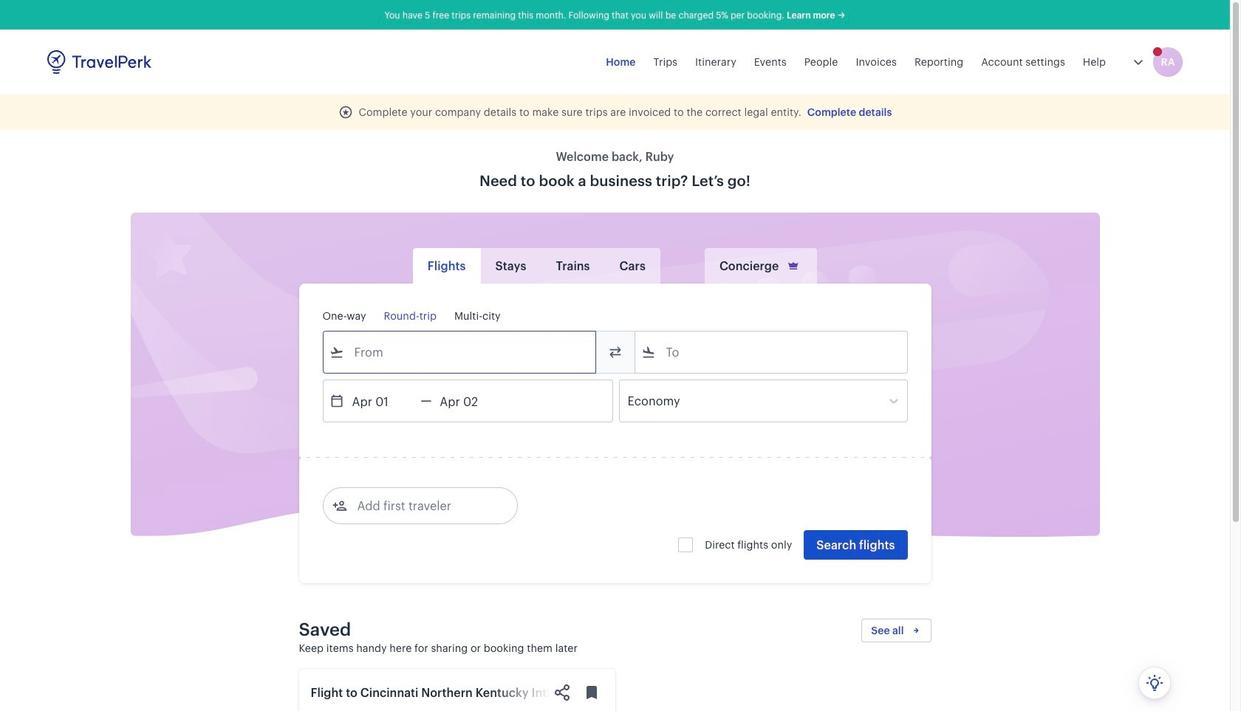 Task type: locate. For each thing, give the bounding box(es) containing it.
To search field
[[656, 341, 888, 364]]

From search field
[[344, 341, 576, 364]]

Return text field
[[432, 380, 508, 422]]



Task type: describe. For each thing, give the bounding box(es) containing it.
Add first traveler search field
[[347, 494, 501, 518]]

Depart text field
[[344, 380, 421, 422]]



